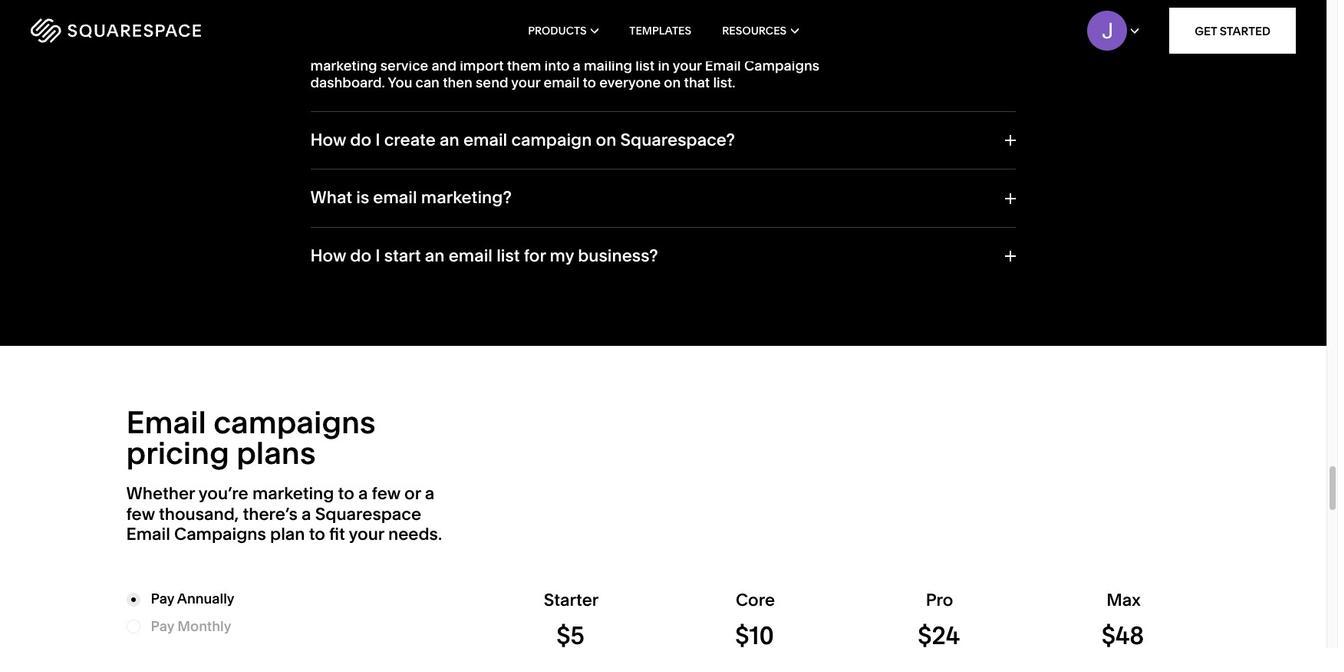 Task type: locate. For each thing, give the bounding box(es) containing it.
a
[[742, 24, 749, 41], [573, 57, 581, 75], [358, 484, 368, 504], [425, 484, 435, 504], [302, 504, 311, 525]]

1 how from the top
[[310, 130, 346, 150]]

1 vertical spatial campaigns
[[745, 57, 820, 75]]

2 vertical spatial campaigns
[[174, 524, 266, 545]]

2 pay from the top
[[151, 618, 174, 636]]

on
[[664, 74, 681, 91], [596, 130, 617, 150]]

campaigns up pay annually button on the bottom left of the page
[[174, 524, 266, 545]]

email up whether
[[126, 404, 206, 442]]

when
[[790, 24, 828, 41]]

do for create
[[350, 130, 372, 150]]

old
[[757, 40, 778, 58]]

0 vertical spatial marketing
[[310, 57, 377, 75]]

campaigns
[[511, 24, 586, 41], [745, 57, 820, 75], [174, 524, 266, 545]]

campaign,
[[479, 40, 549, 58]]

an right create on the left of the page
[[440, 130, 460, 150]]

email up 'import'
[[472, 24, 508, 41]]

your right in
[[673, 57, 702, 75]]

contacts
[[630, 40, 687, 58]]

pay up pay monthly button
[[151, 591, 174, 608]]

get started
[[1195, 23, 1271, 38]]

0 vertical spatial list
[[636, 57, 655, 75]]

1 vertical spatial list
[[497, 245, 520, 266]]

do left start
[[350, 245, 372, 266]]

get started link
[[1170, 8, 1296, 54]]

list left in
[[636, 57, 655, 75]]

0 vertical spatial you're
[[310, 40, 351, 58]]

campaigns down the draft.
[[745, 57, 820, 75]]

email campaigns pricing plans
[[126, 404, 376, 472]]

plan
[[270, 524, 305, 545]]

1 horizontal spatial you
[[388, 74, 413, 91]]

you left ready
[[310, 24, 335, 41]]

can left get
[[338, 24, 362, 41]]

on right campaign
[[596, 130, 617, 150]]

how do i create an email campaign on squarespace?
[[310, 130, 735, 150]]

started
[[1220, 23, 1271, 38]]

i
[[376, 130, 380, 150], [376, 245, 380, 266]]

few left thousand,
[[126, 504, 155, 525]]

with
[[441, 24, 468, 41]]

pay annually button
[[126, 591, 308, 609]]

0 horizontal spatial you're
[[199, 484, 249, 504]]

1 horizontal spatial on
[[664, 74, 681, 91]]

your up then
[[447, 40, 476, 58]]

few
[[372, 484, 401, 504], [126, 504, 155, 525]]

can
[[338, 24, 362, 41], [416, 74, 440, 91]]

0 vertical spatial send
[[412, 40, 444, 58]]

your inside whether you're marketing to a few or a few thousand, there's a squarespace email campaigns plan to fit your needs.
[[349, 524, 384, 545]]

email down export
[[544, 74, 580, 91]]

on left that
[[664, 74, 681, 91]]

an
[[440, 130, 460, 150], [425, 245, 445, 266]]

0 horizontal spatial send
[[412, 40, 444, 58]]

how do i start an email list for my business?
[[310, 245, 658, 266]]

start
[[384, 245, 421, 266]]

1 vertical spatial do
[[350, 245, 372, 266]]

marketing up plan
[[252, 484, 334, 504]]

to
[[395, 40, 408, 58], [583, 74, 596, 91], [338, 484, 354, 504], [309, 524, 325, 545]]

templates link
[[630, 0, 692, 61]]

monthly
[[177, 618, 231, 636]]

send up then
[[412, 40, 444, 58]]

ready
[[355, 40, 392, 58]]

1 vertical spatial send
[[476, 74, 509, 91]]

you're inside whether you're marketing to a few or a few thousand, there's a squarespace email campaigns plan to fit your needs.
[[199, 484, 249, 504]]

you're up dashboard.
[[310, 40, 351, 58]]

you down ready
[[388, 74, 413, 91]]

2 horizontal spatial campaigns
[[745, 57, 820, 75]]

can left then
[[416, 74, 440, 91]]

2 i from the top
[[376, 245, 380, 266]]

0 vertical spatial you
[[310, 24, 335, 41]]

1 i from the top
[[376, 130, 380, 150]]

on inside you can get started with email campaigns at any time by creating a draft. when you're ready to send your campaign, export your contacts from your old email marketing service and import them into a mailing list in your email campaigns dashboard. you can then send your email to everyone on that list.
[[664, 74, 681, 91]]

i for create
[[376, 130, 380, 150]]

marketing
[[310, 57, 377, 75], [252, 484, 334, 504]]

plans
[[237, 435, 316, 472]]

your right 'fit'
[[349, 524, 384, 545]]

0 vertical spatial how
[[310, 130, 346, 150]]

1 vertical spatial pay
[[151, 618, 174, 636]]

a right "into"
[[573, 57, 581, 75]]

do left create on the left of the page
[[350, 130, 372, 150]]

pay
[[151, 591, 174, 608], [151, 618, 174, 636]]

0 vertical spatial pay
[[151, 591, 174, 608]]

is
[[356, 188, 369, 208]]

by
[[664, 24, 680, 41]]

few left or
[[372, 484, 401, 504]]

get
[[1195, 23, 1218, 38]]

how down what
[[310, 245, 346, 266]]

0 vertical spatial can
[[338, 24, 362, 41]]

resources button
[[722, 0, 799, 61]]

to right ready
[[395, 40, 408, 58]]

an right start
[[425, 245, 445, 266]]

marketing down get
[[310, 57, 377, 75]]

how
[[310, 130, 346, 150], [310, 245, 346, 266]]

0 horizontal spatial can
[[338, 24, 362, 41]]

your
[[447, 40, 476, 58], [598, 40, 627, 58], [725, 40, 754, 58], [673, 57, 702, 75], [511, 74, 541, 91], [349, 524, 384, 545]]

1 vertical spatial an
[[425, 245, 445, 266]]

a left or
[[358, 484, 368, 504]]

pay down pay annually
[[151, 618, 174, 636]]

2 do from the top
[[350, 245, 372, 266]]

list left for at the top left
[[497, 245, 520, 266]]

i left start
[[376, 245, 380, 266]]

time
[[632, 24, 661, 41]]

starter
[[544, 591, 599, 611]]

0 horizontal spatial on
[[596, 130, 617, 150]]

whether you're marketing to a few or a few thousand, there's a squarespace email campaigns plan to fit your needs.
[[126, 484, 442, 545]]

email down whether
[[126, 524, 170, 545]]

how for how do i create an email campaign on squarespace?
[[310, 130, 346, 150]]

you
[[310, 24, 335, 41], [388, 74, 413, 91]]

email down marketing? on the top left
[[449, 245, 493, 266]]

you're down pricing
[[199, 484, 249, 504]]

business?
[[578, 245, 658, 266]]

from
[[691, 40, 722, 58]]

annually
[[177, 591, 235, 608]]

campaigns up "into"
[[511, 24, 586, 41]]

1 vertical spatial you're
[[199, 484, 249, 504]]

1 vertical spatial how
[[310, 245, 346, 266]]

1 horizontal spatial campaigns
[[511, 24, 586, 41]]

0 vertical spatial an
[[440, 130, 460, 150]]

campaigns inside whether you're marketing to a few or a few thousand, there's a squarespace email campaigns plan to fit your needs.
[[174, 524, 266, 545]]

marketing?
[[421, 188, 512, 208]]

1 do from the top
[[350, 130, 372, 150]]

thousand,
[[159, 504, 239, 525]]

list
[[636, 57, 655, 75], [497, 245, 520, 266]]

an for create
[[440, 130, 460, 150]]

products button
[[528, 0, 599, 61]]

1 vertical spatial can
[[416, 74, 440, 91]]

service
[[381, 57, 428, 75]]

1 vertical spatial i
[[376, 245, 380, 266]]

then
[[443, 74, 473, 91]]

email
[[781, 40, 817, 58], [544, 74, 580, 91], [464, 130, 508, 150], [373, 188, 417, 208], [449, 245, 493, 266]]

0 vertical spatial on
[[664, 74, 681, 91]]

0 vertical spatial i
[[376, 130, 380, 150]]

1 horizontal spatial few
[[372, 484, 401, 504]]

0 vertical spatial do
[[350, 130, 372, 150]]

do
[[350, 130, 372, 150], [350, 245, 372, 266]]

marketing inside you can get started with email campaigns at any time by creating a draft. when you're ready to send your campaign, export your contacts from your old email marketing service and import them into a mailing list in your email campaigns dashboard. you can then send your email to everyone on that list.
[[310, 57, 377, 75]]

0 vertical spatial campaigns
[[511, 24, 586, 41]]

how up what
[[310, 130, 346, 150]]

whether
[[126, 484, 195, 504]]

campaigns
[[213, 404, 376, 442]]

email up marketing? on the top left
[[464, 130, 508, 150]]

send
[[412, 40, 444, 58], [476, 74, 509, 91]]

started
[[391, 24, 438, 41]]

1 pay from the top
[[151, 591, 174, 608]]

needs.
[[388, 524, 442, 545]]

pay inside button
[[151, 591, 174, 608]]

1 horizontal spatial list
[[636, 57, 655, 75]]

i left create on the left of the page
[[376, 130, 380, 150]]

create
[[384, 130, 436, 150]]

you're
[[310, 40, 351, 58], [199, 484, 249, 504]]

email
[[472, 24, 508, 41], [705, 57, 741, 75], [126, 404, 206, 442], [126, 524, 170, 545]]

in
[[658, 57, 670, 75]]

send right then
[[476, 74, 509, 91]]

1 horizontal spatial you're
[[310, 40, 351, 58]]

squarespace logo link
[[31, 18, 284, 43]]

0 horizontal spatial campaigns
[[174, 524, 266, 545]]

to right "into"
[[583, 74, 596, 91]]

2 how from the top
[[310, 245, 346, 266]]

1 vertical spatial marketing
[[252, 484, 334, 504]]



Task type: vqa. For each thing, say whether or not it's contained in the screenshot.
Starter
yes



Task type: describe. For each thing, give the bounding box(es) containing it.
squarespace?
[[621, 130, 735, 150]]

any
[[605, 24, 629, 41]]

your down resources
[[725, 40, 754, 58]]

max
[[1107, 591, 1141, 611]]

dashboard.
[[310, 74, 385, 91]]

core
[[736, 591, 775, 611]]

pay monthly
[[151, 618, 231, 636]]

squarespace logo image
[[31, 18, 201, 43]]

everyone
[[600, 74, 661, 91]]

email down creating at the right top
[[705, 57, 741, 75]]

that
[[684, 74, 710, 91]]

to left 'fit'
[[309, 524, 325, 545]]

do for start
[[350, 245, 372, 266]]

what
[[310, 188, 352, 208]]

an for start
[[425, 245, 445, 266]]

at
[[589, 24, 602, 41]]

templates
[[630, 24, 692, 38]]

to up 'fit'
[[338, 484, 354, 504]]

you can get started with email campaigns at any time by creating a draft. when you're ready to send your campaign, export your contacts from your old email marketing service and import them into a mailing list in your email campaigns dashboard. you can then send your email to everyone on that list.
[[310, 24, 828, 91]]

or
[[405, 484, 421, 504]]

squarespace
[[315, 504, 421, 525]]

campaign
[[511, 130, 592, 150]]

products
[[528, 24, 587, 38]]

and
[[432, 57, 457, 75]]

my
[[550, 245, 574, 266]]

a right there's at the left
[[302, 504, 311, 525]]

list inside you can get started with email campaigns at any time by creating a draft. when you're ready to send your campaign, export your contacts from your old email marketing service and import them into a mailing list in your email campaigns dashboard. you can then send your email to everyone on that list.
[[636, 57, 655, 75]]

i for start
[[376, 245, 380, 266]]

creating
[[684, 24, 738, 41]]

resources
[[722, 24, 787, 38]]

email inside whether you're marketing to a few or a few thousand, there's a squarespace email campaigns plan to fit your needs.
[[126, 524, 170, 545]]

pro
[[926, 591, 954, 611]]

marketing inside whether you're marketing to a few or a few thousand, there's a squarespace email campaigns plan to fit your needs.
[[252, 484, 334, 504]]

you're inside you can get started with email campaigns at any time by creating a draft. when you're ready to send your campaign, export your contacts from your old email marketing service and import them into a mailing list in your email campaigns dashboard. you can then send your email to everyone on that list.
[[310, 40, 351, 58]]

pay annually
[[151, 591, 235, 608]]

1 vertical spatial on
[[596, 130, 617, 150]]

email right is
[[373, 188, 417, 208]]

pricing
[[126, 435, 229, 472]]

into
[[545, 57, 570, 75]]

pay monthly button
[[126, 618, 231, 636]]

your up everyone
[[598, 40, 627, 58]]

email right old
[[781, 40, 817, 58]]

list.
[[713, 74, 736, 91]]

0 horizontal spatial list
[[497, 245, 520, 266]]

your down campaign,
[[511, 74, 541, 91]]

mailing
[[584, 57, 633, 75]]

a left the draft.
[[742, 24, 749, 41]]

for
[[524, 245, 546, 266]]

get
[[365, 24, 387, 41]]

1 horizontal spatial can
[[416, 74, 440, 91]]

export
[[552, 40, 595, 58]]

a right or
[[425, 484, 435, 504]]

import
[[460, 57, 504, 75]]

there's
[[243, 504, 298, 525]]

pay for pay annually
[[151, 591, 174, 608]]

pay for pay monthly
[[151, 618, 174, 636]]

what is email marketing?
[[310, 188, 512, 208]]

fit
[[329, 524, 345, 545]]

0 horizontal spatial you
[[310, 24, 335, 41]]

0 horizontal spatial few
[[126, 504, 155, 525]]

how for how do i start an email list for my business?
[[310, 245, 346, 266]]

1 vertical spatial you
[[388, 74, 413, 91]]

1 horizontal spatial send
[[476, 74, 509, 91]]

email inside email campaigns pricing plans
[[126, 404, 206, 442]]

draft.
[[753, 24, 787, 41]]

them
[[507, 57, 541, 75]]



